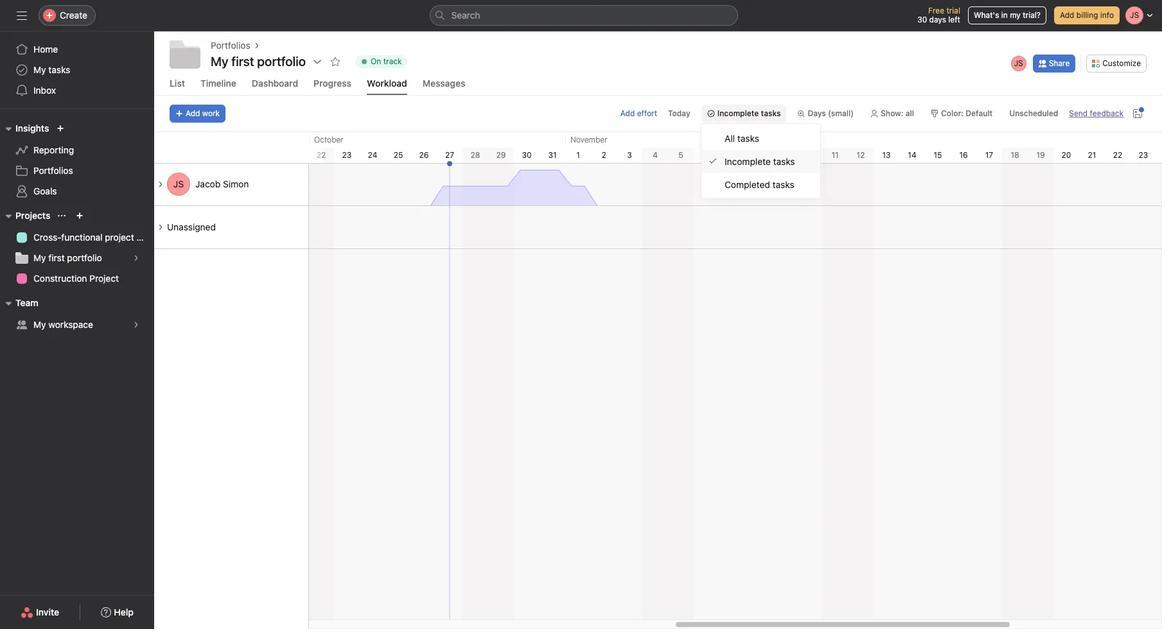 Task type: locate. For each thing, give the bounding box(es) containing it.
insights element
[[0, 117, 154, 204]]

team
[[15, 298, 38, 308]]

1 vertical spatial 30
[[522, 150, 532, 160]]

portfolios up my first portfolio
[[211, 40, 250, 51]]

1 horizontal spatial js
[[1014, 58, 1023, 68]]

my first portfolio link
[[8, 248, 147, 269]]

1 vertical spatial incomplete
[[725, 156, 771, 167]]

0 vertical spatial portfolios
[[211, 40, 250, 51]]

new project or portfolio image
[[76, 212, 84, 220]]

30 left days
[[918, 15, 927, 24]]

18
[[1011, 150, 1020, 160]]

1 vertical spatial js
[[173, 179, 184, 190]]

first
[[48, 253, 65, 263]]

0 vertical spatial incomplete
[[718, 109, 759, 118]]

timeline
[[200, 78, 236, 89]]

jacob
[[195, 179, 221, 190]]

1 horizontal spatial 30
[[918, 15, 927, 24]]

incomplete up all tasks
[[718, 109, 759, 118]]

2 23 from the left
[[1139, 150, 1149, 160]]

trial
[[947, 6, 961, 15]]

23 down save layout as default image
[[1139, 150, 1149, 160]]

1 horizontal spatial portfolios link
[[211, 39, 250, 53]]

30
[[918, 15, 927, 24], [522, 150, 532, 160]]

portfolios link up my first portfolio
[[211, 39, 250, 53]]

0 horizontal spatial portfolios link
[[8, 161, 147, 181]]

11
[[832, 150, 839, 160]]

my workspace
[[33, 319, 93, 330]]

my first portfolio
[[211, 54, 306, 69]]

my
[[1010, 10, 1021, 20]]

1 horizontal spatial 23
[[1139, 150, 1149, 160]]

home
[[33, 44, 58, 55]]

my inside the my workspace link
[[33, 319, 46, 330]]

1 23 from the left
[[342, 150, 352, 160]]

home link
[[8, 39, 147, 60]]

help
[[114, 607, 134, 618]]

0 vertical spatial portfolios link
[[211, 39, 250, 53]]

6
[[704, 150, 709, 160]]

23 down 'october'
[[342, 150, 352, 160]]

functional
[[61, 232, 102, 243]]

projects button
[[0, 208, 50, 224]]

cross-functional project plan link
[[8, 227, 154, 248]]

save layout as default image
[[1133, 109, 1143, 119]]

my left first at left top
[[33, 253, 46, 263]]

project
[[105, 232, 134, 243]]

22 down 'october'
[[317, 150, 326, 160]]

construction project
[[33, 273, 119, 284]]

add effort
[[621, 109, 657, 118]]

1 vertical spatial incomplete tasks
[[725, 156, 795, 167]]

see details, my first portfolio image
[[132, 254, 140, 262]]

30 left 31 at the left top
[[522, 150, 532, 160]]

4
[[653, 150, 658, 160]]

22 right 21
[[1113, 150, 1123, 160]]

incomplete tasks up completed tasks
[[725, 156, 795, 167]]

portfolios
[[211, 40, 250, 51], [33, 165, 73, 176]]

0 vertical spatial js
[[1014, 58, 1023, 68]]

show options, current sort, top image
[[58, 212, 66, 220]]

0 horizontal spatial portfolios
[[33, 165, 73, 176]]

my for my tasks
[[33, 64, 46, 75]]

send feedback
[[1069, 109, 1124, 118]]

17
[[986, 150, 994, 160]]

add
[[1060, 10, 1075, 20], [186, 109, 200, 118], [621, 109, 635, 118]]

reporting link
[[8, 140, 147, 161]]

0 horizontal spatial 23
[[342, 150, 352, 160]]

2 horizontal spatial add
[[1060, 10, 1075, 20]]

workload
[[367, 78, 407, 89]]

0 horizontal spatial 30
[[522, 150, 532, 160]]

projects element
[[0, 204, 154, 292]]

portfolios link
[[211, 39, 250, 53], [8, 161, 147, 181]]

incomplete up completed
[[725, 156, 771, 167]]

add to starred image
[[330, 57, 341, 67]]

insights button
[[0, 121, 49, 136]]

0 horizontal spatial 22
[[317, 150, 326, 160]]

(small)
[[828, 109, 854, 118]]

tasks
[[48, 64, 70, 75], [761, 109, 781, 118], [738, 133, 759, 144], [773, 156, 795, 167], [773, 179, 795, 190]]

unassigned
[[167, 222, 216, 233]]

global element
[[0, 31, 154, 109]]

portfolios down reporting
[[33, 165, 73, 176]]

my up inbox
[[33, 64, 46, 75]]

my inside my first portfolio link
[[33, 253, 46, 263]]

incomplete tasks inside dropdown button
[[718, 109, 781, 118]]

tasks inside "link"
[[48, 64, 70, 75]]

days (small)
[[808, 109, 854, 118]]

tasks up all tasks link
[[761, 109, 781, 118]]

what's
[[974, 10, 999, 20]]

tasks inside dropdown button
[[761, 109, 781, 118]]

0 vertical spatial 30
[[918, 15, 927, 24]]

invite button
[[12, 601, 68, 625]]

free
[[929, 6, 945, 15]]

my inside my tasks "link"
[[33, 64, 46, 75]]

incomplete tasks
[[718, 109, 781, 118], [725, 156, 795, 167]]

goals
[[33, 186, 57, 197]]

1 vertical spatial portfolios link
[[8, 161, 147, 181]]

incomplete tasks up all tasks
[[718, 109, 781, 118]]

feedback
[[1090, 109, 1124, 118]]

incomplete inside dropdown button
[[718, 109, 759, 118]]

0 horizontal spatial add
[[186, 109, 200, 118]]

portfolios link down reporting
[[8, 161, 147, 181]]

22
[[317, 150, 326, 160], [1113, 150, 1123, 160]]

my down the team on the left top of the page
[[33, 319, 46, 330]]

add work button
[[170, 105, 226, 123]]

1 horizontal spatial portfolios
[[211, 40, 250, 51]]

19
[[1037, 150, 1045, 160]]

my up timeline
[[211, 54, 229, 69]]

add left effort
[[621, 109, 635, 118]]

cross-functional project plan
[[33, 232, 154, 243]]

js left jacob at the top left
[[173, 179, 184, 190]]

add for add billing info
[[1060, 10, 1075, 20]]

add left work on the left of page
[[186, 109, 200, 118]]

customize
[[1103, 58, 1141, 68]]

tasks down home
[[48, 64, 70, 75]]

add inside button
[[1060, 10, 1075, 20]]

my tasks
[[33, 64, 70, 75]]

incomplete
[[718, 109, 759, 118], [725, 156, 771, 167]]

hide sidebar image
[[17, 10, 27, 21]]

5
[[679, 150, 684, 160]]

completed
[[725, 179, 770, 190]]

1 horizontal spatial add
[[621, 109, 635, 118]]

js left share button
[[1014, 58, 1023, 68]]

team button
[[0, 296, 38, 311]]

search list box
[[430, 5, 738, 26]]

work
[[202, 109, 220, 118]]

1 horizontal spatial 22
[[1113, 150, 1123, 160]]

construction project link
[[8, 269, 147, 289]]

cross-
[[33, 232, 61, 243]]

1 vertical spatial portfolios
[[33, 165, 73, 176]]

customize button
[[1087, 54, 1147, 72]]

billing
[[1077, 10, 1098, 20]]

tasks left 10
[[773, 156, 795, 167]]

add left billing
[[1060, 10, 1075, 20]]

tasks right 'all'
[[738, 133, 759, 144]]

0 vertical spatial incomplete tasks
[[718, 109, 781, 118]]

on track button
[[350, 53, 413, 71]]

my
[[211, 54, 229, 69], [33, 64, 46, 75], [33, 253, 46, 263], [33, 319, 46, 330]]

invite
[[36, 607, 59, 618]]

create
[[60, 10, 87, 21]]

new image
[[57, 125, 64, 132]]

add inside "button"
[[186, 109, 200, 118]]



Task type: describe. For each thing, give the bounding box(es) containing it.
unscheduled button
[[1004, 105, 1064, 123]]

0 horizontal spatial js
[[173, 179, 184, 190]]

30 inside free trial 30 days left
[[918, 15, 927, 24]]

show:
[[881, 109, 904, 118]]

messages
[[423, 78, 465, 89]]

all tasks link
[[702, 127, 821, 150]]

on track
[[371, 57, 402, 66]]

add billing info
[[1060, 10, 1114, 20]]

tasks down 9
[[773, 179, 795, 190]]

reporting
[[33, 145, 74, 156]]

trial?
[[1023, 10, 1041, 20]]

my tasks link
[[8, 60, 147, 80]]

construction
[[33, 273, 87, 284]]

1 22 from the left
[[317, 150, 326, 160]]

28
[[471, 150, 480, 160]]

track
[[383, 57, 402, 66]]

free trial 30 days left
[[918, 6, 961, 24]]

completed tasks link
[[702, 173, 821, 196]]

share button
[[1033, 54, 1076, 72]]

progress link
[[314, 78, 352, 95]]

inbox
[[33, 85, 56, 96]]

show options image
[[312, 57, 323, 67]]

what's in my trial?
[[974, 10, 1041, 20]]

progress
[[314, 78, 352, 89]]

1
[[577, 150, 580, 160]]

all tasks
[[725, 133, 759, 144]]

in
[[1002, 10, 1008, 20]]

days
[[930, 15, 947, 24]]

send
[[1069, 109, 1088, 118]]

on
[[371, 57, 381, 66]]

messages link
[[423, 78, 465, 95]]

3
[[627, 150, 632, 160]]

simon
[[223, 179, 249, 190]]

info
[[1101, 10, 1114, 20]]

plan
[[137, 232, 154, 243]]

unscheduled
[[1010, 109, 1059, 118]]

default
[[966, 109, 993, 118]]

teams element
[[0, 292, 154, 338]]

7
[[730, 150, 735, 160]]

first portfolio
[[232, 54, 306, 69]]

workspace
[[48, 319, 93, 330]]

days (small) button
[[792, 105, 860, 123]]

25
[[394, 150, 403, 160]]

my workspace link
[[8, 315, 147, 335]]

my first portfolio
[[33, 253, 102, 263]]

add for add effort
[[621, 109, 635, 118]]

effort
[[637, 109, 657, 118]]

days
[[808, 109, 826, 118]]

create button
[[39, 5, 96, 26]]

13
[[883, 150, 891, 160]]

9
[[781, 150, 786, 160]]

add work
[[186, 109, 220, 118]]

my for my workspace
[[33, 319, 46, 330]]

timeline link
[[200, 78, 236, 95]]

left
[[949, 15, 961, 24]]

goals link
[[8, 181, 147, 202]]

16
[[960, 150, 968, 160]]

inbox link
[[8, 80, 147, 101]]

add billing info button
[[1054, 6, 1120, 24]]

help button
[[93, 601, 142, 625]]

today
[[668, 109, 691, 118]]

10
[[805, 150, 814, 160]]

add for add work
[[186, 109, 200, 118]]

2 22 from the left
[[1113, 150, 1123, 160]]

14
[[908, 150, 917, 160]]

31
[[548, 150, 557, 160]]

15
[[934, 150, 942, 160]]

portfolios inside portfolios link
[[33, 165, 73, 176]]

projects
[[15, 210, 50, 221]]

all
[[725, 133, 735, 144]]

8
[[756, 150, 761, 160]]

incomplete tasks button
[[702, 105, 787, 123]]

20
[[1062, 150, 1071, 160]]

dashboard link
[[252, 78, 298, 95]]

list link
[[170, 78, 185, 95]]

project
[[89, 273, 119, 284]]

portfolio
[[67, 253, 102, 263]]

see details, my workspace image
[[132, 321, 140, 329]]

color:
[[941, 109, 964, 118]]

my for my first portfolio
[[33, 253, 46, 263]]

today button
[[663, 105, 696, 123]]

workload link
[[367, 78, 407, 95]]

color: default button
[[925, 105, 999, 123]]

my for my first portfolio
[[211, 54, 229, 69]]

27
[[445, 150, 454, 160]]

12
[[857, 150, 865, 160]]

26
[[419, 150, 429, 160]]

search button
[[430, 5, 738, 26]]

share
[[1049, 58, 1070, 68]]



Task type: vqa. For each thing, say whether or not it's contained in the screenshot.
'tasks' within Incomplete tasks dropdown button
yes



